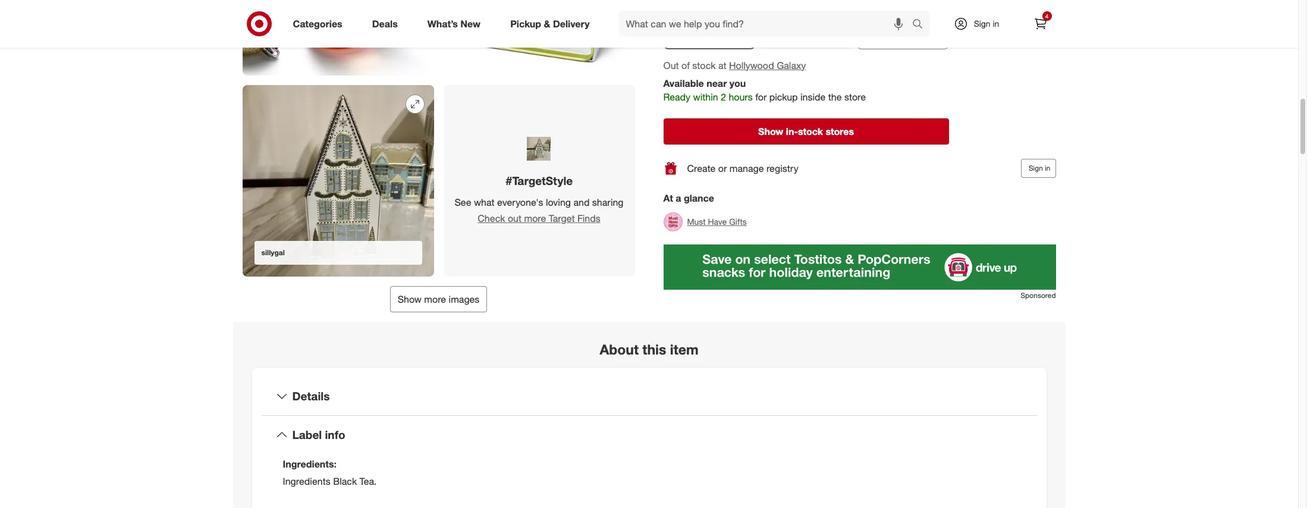 Task type: vqa. For each thing, say whether or not it's contained in the screenshot.
Find
no



Task type: locate. For each thing, give the bounding box(es) containing it.
stock inside button
[[798, 126, 823, 137]]

pickup up of
[[671, 17, 702, 29]]

about this item
[[600, 341, 699, 358]]

available up galaxy
[[782, 31, 810, 40]]

available up of
[[685, 31, 712, 40]]

0 horizontal spatial sign in
[[974, 18, 1000, 29]]

create or manage registry
[[687, 162, 799, 174]]

label
[[292, 428, 322, 441]]

0 vertical spatial sign in
[[974, 18, 1000, 29]]

new
[[461, 18, 481, 29]]

not up hollywood galaxy button
[[769, 31, 780, 40]]

tea.
[[360, 476, 377, 488]]

out
[[664, 59, 679, 71]]

4
[[1046, 12, 1049, 20]]

ready
[[664, 91, 691, 103]]

0 horizontal spatial sign
[[974, 18, 991, 29]]

sat,
[[894, 31, 906, 40]]

0 horizontal spatial show
[[398, 293, 422, 305]]

1 vertical spatial show
[[398, 293, 422, 305]]

sponsored
[[1021, 291, 1056, 300]]

in
[[993, 18, 1000, 29], [1045, 164, 1051, 173]]

1 horizontal spatial pickup
[[671, 17, 702, 29]]

show left in-
[[759, 126, 784, 137]]

m&#38;s luxury gold tea light up tin - 4.4oz, 3 of 7 image
[[242, 0, 434, 76]]

0 vertical spatial stock
[[693, 59, 716, 71]]

sign in
[[974, 18, 1000, 29], [1029, 164, 1051, 173]]

delivery
[[553, 18, 590, 29]]

what's new link
[[417, 11, 496, 37]]

within
[[693, 91, 718, 103]]

not
[[671, 31, 683, 40], [769, 31, 780, 40]]

stock left stores
[[798, 126, 823, 137]]

available
[[685, 31, 712, 40], [782, 31, 810, 40]]

1 horizontal spatial stock
[[798, 126, 823, 137]]

stock left at on the right
[[693, 59, 716, 71]]

1 vertical spatial more
[[424, 293, 446, 305]]

more
[[524, 212, 546, 224], [424, 293, 446, 305]]

&
[[544, 18, 551, 29]]

everyone's
[[497, 196, 543, 208]]

stock
[[693, 59, 716, 71], [798, 126, 823, 137]]

0 vertical spatial show
[[759, 126, 784, 137]]

1 horizontal spatial more
[[524, 212, 546, 224]]

label info
[[292, 428, 345, 441]]

2
[[721, 91, 726, 103]]

sign in inside button
[[1029, 164, 1051, 173]]

not inside button
[[769, 31, 780, 40]]

0 horizontal spatial pickup
[[511, 18, 541, 29]]

what
[[474, 196, 495, 208]]

ingredients
[[283, 476, 331, 488]]

this
[[643, 341, 667, 358]]

what's
[[428, 18, 458, 29]]

0 horizontal spatial stock
[[693, 59, 716, 71]]

what's new
[[428, 18, 481, 29]]

0 horizontal spatial more
[[424, 293, 446, 305]]

0 vertical spatial in
[[993, 18, 1000, 29]]

#targetstyle preview 1 image
[[527, 137, 551, 161]]

0 horizontal spatial in
[[993, 18, 1000, 29]]

pickup left the &
[[511, 18, 541, 29]]

sillygal
[[261, 248, 285, 257]]

show inside image gallery element
[[398, 293, 422, 305]]

0 vertical spatial more
[[524, 212, 546, 224]]

out of stock at hollywood galaxy
[[664, 59, 806, 71]]

not up 'out'
[[671, 31, 683, 40]]

pickup inside "pickup not available"
[[671, 17, 702, 29]]

pickup & delivery
[[511, 18, 590, 29]]

pickup
[[671, 17, 702, 29], [511, 18, 541, 29]]

images
[[449, 293, 480, 305]]

1 horizontal spatial available
[[782, 31, 810, 40]]

must
[[687, 217, 706, 227]]

0 horizontal spatial available
[[685, 31, 712, 40]]

see what everyone's loving and sharing check out more target finds
[[455, 196, 624, 224]]

sign
[[974, 18, 991, 29], [1029, 164, 1043, 173]]

show left images
[[398, 293, 422, 305]]

at a glance
[[664, 192, 714, 204]]

0 vertical spatial sign
[[974, 18, 991, 29]]

1 vertical spatial sign
[[1029, 164, 1043, 173]]

available
[[664, 78, 704, 89]]

1 horizontal spatial show
[[759, 126, 784, 137]]

it
[[878, 31, 882, 40]]

1 horizontal spatial in
[[1045, 164, 1051, 173]]

show in-stock stores button
[[664, 118, 949, 145]]

hollywood
[[729, 59, 774, 71]]

1 vertical spatial sign in
[[1029, 164, 1051, 173]]

image gallery element
[[242, 0, 635, 312]]

more right the out
[[524, 212, 546, 224]]

1 horizontal spatial sign
[[1029, 164, 1043, 173]]

the
[[829, 91, 842, 103]]

label info button
[[261, 416, 1037, 454]]

show for show in-stock stores
[[759, 126, 784, 137]]

1 vertical spatial stock
[[798, 126, 823, 137]]

1 horizontal spatial not
[[769, 31, 780, 40]]

1 horizontal spatial sign in
[[1029, 164, 1051, 173]]

see
[[455, 196, 472, 208]]

hollywood galaxy button
[[729, 59, 806, 72]]

1 vertical spatial in
[[1045, 164, 1051, 173]]

4 link
[[1028, 11, 1054, 37]]

details
[[292, 389, 330, 403]]

show more images
[[398, 293, 480, 305]]

advertisement region
[[664, 245, 1056, 290]]

near
[[707, 78, 727, 89]]

0 horizontal spatial not
[[671, 31, 683, 40]]

in-
[[786, 126, 798, 137]]

9
[[923, 31, 927, 40]]

more left images
[[424, 293, 446, 305]]

details button
[[261, 377, 1037, 415]]

more inside see what everyone's loving and sharing check out more target finds
[[524, 212, 546, 224]]

loving
[[546, 196, 571, 208]]

inside
[[801, 91, 826, 103]]

deals link
[[362, 11, 413, 37]]

create
[[687, 162, 716, 174]]



Task type: describe. For each thing, give the bounding box(es) containing it.
dec
[[908, 31, 921, 40]]

get
[[865, 31, 877, 40]]

available inside "pickup not available"
[[685, 31, 712, 40]]

ingredients: ingredients black tea.
[[283, 458, 377, 488]]

search
[[907, 19, 936, 31]]

or
[[719, 162, 727, 174]]

info
[[325, 428, 345, 441]]

at
[[719, 59, 727, 71]]

deals
[[372, 18, 398, 29]]

stores
[[826, 126, 854, 137]]

pickup
[[770, 91, 798, 103]]

you
[[730, 78, 746, 89]]

available near you ready within 2 hours for pickup inside the store
[[664, 78, 866, 103]]

sign in link
[[944, 11, 1018, 37]]

categories link
[[283, 11, 357, 37]]

store
[[845, 91, 866, 103]]

a
[[676, 192, 681, 204]]

stock for in-
[[798, 126, 823, 137]]

registry
[[767, 162, 799, 174]]

in inside sign in link
[[993, 18, 1000, 29]]

about
[[600, 341, 639, 358]]

finds
[[578, 212, 601, 224]]

and
[[574, 196, 590, 208]]

in inside sign in button
[[1045, 164, 1051, 173]]

must have gifts
[[687, 217, 747, 227]]

show more images button
[[390, 286, 487, 312]]

manage
[[730, 162, 764, 174]]

#targetstyle
[[506, 174, 573, 187]]

show for show more images
[[398, 293, 422, 305]]

pickup for not
[[671, 17, 702, 29]]

check
[[478, 212, 505, 224]]

sharing
[[592, 196, 624, 208]]

shipping
[[865, 17, 905, 29]]

by
[[884, 31, 892, 40]]

pickup not available
[[671, 17, 712, 40]]

item
[[670, 341, 699, 358]]

available inside button
[[782, 31, 810, 40]]

more inside button
[[424, 293, 446, 305]]

sign inside button
[[1029, 164, 1043, 173]]

categories
[[293, 18, 343, 29]]

pickup for &
[[511, 18, 541, 29]]

m&#38;s luxury gold tea light up tin - 4.4oz, 4 of 7 image
[[444, 0, 635, 76]]

have
[[708, 217, 727, 227]]

not available
[[769, 31, 810, 40]]

sign in button
[[1021, 159, 1056, 178]]

gifts
[[729, 217, 747, 227]]

check out more target finds link
[[455, 212, 624, 225]]

pickup & delivery link
[[500, 11, 605, 37]]

shipping get it by sat, dec 9
[[865, 17, 927, 40]]

What can we help you find? suggestions appear below search field
[[619, 11, 915, 37]]

search button
[[907, 11, 936, 39]]

not inside "pickup not available"
[[671, 31, 683, 40]]

galaxy
[[777, 59, 806, 71]]

black
[[333, 476, 357, 488]]

ingredients:
[[283, 458, 337, 470]]

photo from sillygal, 5 of 7 image
[[242, 85, 434, 277]]

out
[[508, 212, 522, 224]]

glance
[[684, 192, 714, 204]]

must have gifts button
[[664, 209, 747, 235]]

at
[[664, 192, 673, 204]]

for
[[756, 91, 767, 103]]

hours
[[729, 91, 753, 103]]

not available button
[[760, 0, 852, 49]]

of
[[682, 59, 690, 71]]

stock for of
[[693, 59, 716, 71]]

target
[[549, 212, 575, 224]]

show in-stock stores
[[759, 126, 854, 137]]



